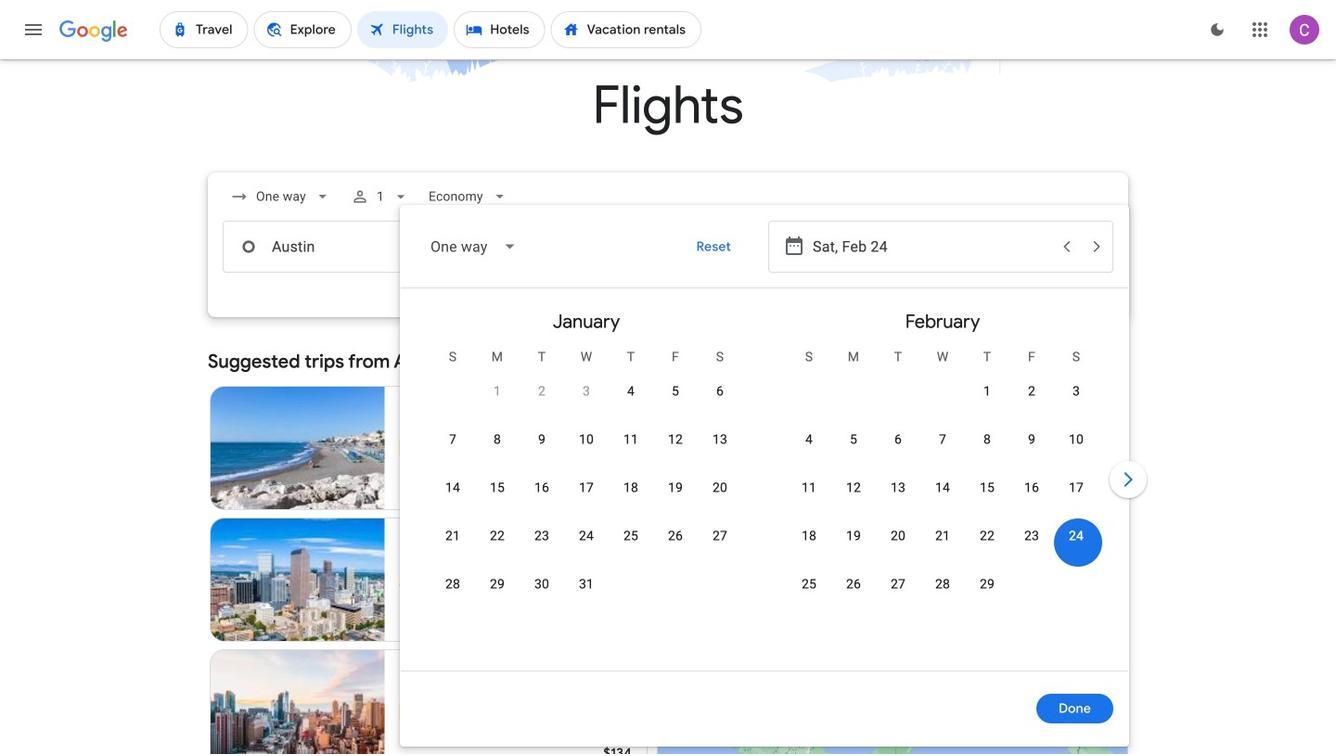 Task type: describe. For each thing, give the bounding box(es) containing it.
mon, feb 19 element
[[846, 527, 861, 546]]

mon, feb 26 element
[[846, 575, 861, 594]]

fri, feb 23 element
[[1024, 527, 1039, 546]]

sun, feb 11 element
[[802, 479, 817, 497]]

thu, feb 8 element
[[984, 431, 991, 449]]

mon, jan 15 element
[[490, 479, 505, 497]]

sat, feb 17 element
[[1069, 479, 1084, 497]]

sun, jan 14 element
[[445, 479, 460, 497]]

fri, jan 12 element
[[668, 431, 683, 449]]

134 US dollars text field
[[603, 745, 632, 754]]

tue, feb 20 element
[[891, 527, 906, 546]]

fri, jan 5 element
[[672, 382, 679, 401]]

sat, jan 27 element
[[713, 527, 728, 546]]

thu, jan 18 element
[[624, 479, 639, 497]]

wed, feb 14 element
[[935, 479, 950, 497]]

sun, feb 4 element
[[805, 431, 813, 449]]

mon, jan 8 element
[[494, 431, 501, 449]]

tue, jan 2 element
[[538, 382, 546, 401]]

main menu image
[[22, 19, 45, 41]]

thu, feb 1 element
[[984, 382, 991, 401]]

grid inside flight search box
[[408, 296, 1121, 682]]

thu, feb 22 element
[[980, 527, 995, 546]]

Departure text field
[[813, 222, 1050, 272]]

thu, jan 4 element
[[627, 382, 635, 401]]

next image
[[1106, 458, 1151, 502]]

mon, feb 12 element
[[846, 479, 861, 497]]

tue, jan 9 element
[[538, 431, 546, 449]]

mon, jan 1 element
[[494, 382, 501, 401]]

6 cell from the left
[[653, 521, 698, 565]]

sat, feb 3 element
[[1073, 382, 1080, 401]]

3 cell from the left
[[520, 521, 564, 565]]



Task type: vqa. For each thing, say whether or not it's contained in the screenshot.
FRI, JAN 12 'Element'
yes



Task type: locate. For each thing, give the bounding box(es) containing it.
change appearance image
[[1195, 7, 1240, 52]]

sat, feb 24, departure date. element
[[1069, 527, 1084, 546]]

wed, jan 10 element
[[579, 431, 594, 449]]

55 US dollars text field
[[609, 482, 632, 498]]

cell down 55 us dollars text box
[[609, 521, 653, 565]]

wed, feb 7 element
[[939, 431, 947, 449]]

tue, jan 16 element
[[534, 479, 549, 497]]

cell down wed, jan 17 element
[[564, 521, 609, 565]]

thu, feb 15 element
[[980, 479, 995, 497]]

wed, feb 28 element
[[935, 575, 950, 594]]

cell left sat, jan 27 element
[[653, 521, 698, 565]]

wed, feb 21 element
[[935, 527, 950, 546]]

2 spirit image from the top
[[400, 704, 415, 719]]

grid
[[408, 296, 1121, 682]]

Flight search field
[[193, 173, 1151, 747]]

fri, jan 19 element
[[668, 479, 683, 497]]

sun, jan 7 element
[[449, 431, 457, 449]]

sat, jan 13 element
[[713, 431, 728, 449]]

sat, jan 6 element
[[716, 382, 724, 401]]

row group
[[408, 296, 765, 664], [765, 296, 1121, 664]]

tue, feb 27 element
[[891, 575, 906, 594]]

cell down sun, jan 14 element
[[431, 521, 475, 565]]

suggested trips from austin region
[[208, 340, 1128, 754]]

4 cell from the left
[[564, 521, 609, 565]]

1 vertical spatial spirit image
[[400, 704, 415, 719]]

wed, jan 3 element
[[583, 382, 590, 401]]

2 cell from the left
[[475, 521, 520, 565]]

mon, feb 5 element
[[850, 431, 857, 449]]

2 row group from the left
[[765, 296, 1121, 664]]

sat, jan 20 element
[[713, 479, 728, 497]]

cell
[[431, 521, 475, 565], [475, 521, 520, 565], [520, 521, 564, 565], [564, 521, 609, 565], [609, 521, 653, 565], [653, 521, 698, 565]]

tue, feb 6 element
[[895, 431, 902, 449]]

fri, feb 2 element
[[1028, 382, 1036, 401]]

5 cell from the left
[[609, 521, 653, 565]]

None field
[[223, 180, 339, 213], [421, 180, 516, 213], [416, 225, 532, 269], [223, 180, 339, 213], [421, 180, 516, 213], [416, 225, 532, 269]]

1 spirit image from the top
[[400, 441, 415, 456]]

cell down mon, jan 15 element on the left bottom of the page
[[475, 521, 520, 565]]

sun, feb 18 element
[[802, 527, 817, 546]]

row
[[475, 367, 742, 427], [965, 367, 1099, 427], [431, 422, 742, 475], [787, 422, 1099, 475], [431, 470, 742, 523], [787, 470, 1099, 523], [431, 519, 742, 572], [787, 519, 1099, 572], [431, 567, 609, 620], [787, 567, 1010, 620]]

1 row group from the left
[[408, 296, 765, 664]]

sat, feb 10 element
[[1069, 431, 1084, 449]]

sun, feb 25 element
[[802, 575, 817, 594]]

cell down tue, jan 16 element
[[520, 521, 564, 565]]

1 cell from the left
[[431, 521, 475, 565]]

Departure text field
[[813, 222, 1050, 272]]

thu, feb 29 element
[[980, 575, 995, 594]]

tue, feb 13 element
[[891, 479, 906, 497]]

fri, feb 9 element
[[1028, 431, 1036, 449]]

wed, jan 17 element
[[579, 479, 594, 497]]

None text field
[[223, 221, 484, 273]]

fri, feb 16 element
[[1024, 479, 1039, 497]]

spirit image
[[400, 441, 415, 456], [400, 704, 415, 719]]

0 vertical spatial spirit image
[[400, 441, 415, 456]]

thu, jan 11 element
[[624, 431, 639, 449]]



